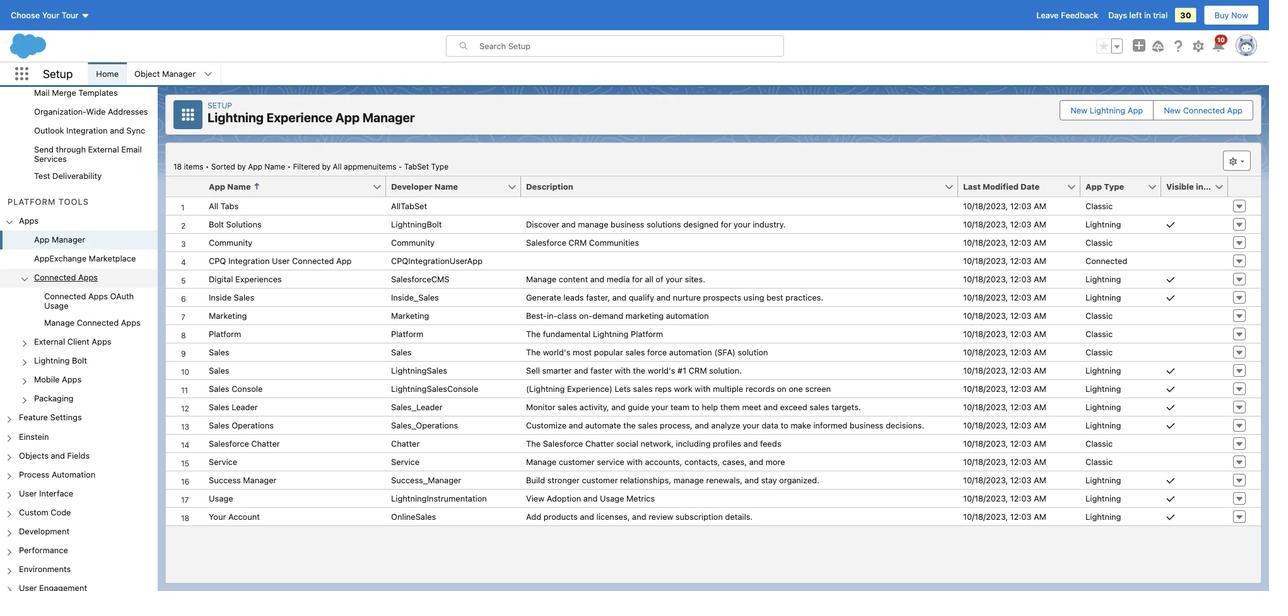 Task type: vqa. For each thing, say whether or not it's contained in the screenshot.
the OAuth
yes



Task type: locate. For each thing, give the bounding box(es) containing it.
am for best-in-class on-demand marketing automation
[[1034, 311, 1046, 321]]

0 horizontal spatial chatter
[[251, 439, 280, 449]]

12:03 for view adoption and usage metrics
[[1010, 494, 1032, 504]]

15 12:03 from the top
[[1010, 458, 1032, 467]]

all
[[333, 162, 342, 171], [209, 202, 218, 211]]

12:03 for discover and manage business solutions designed for your industry.
[[1010, 220, 1032, 229]]

setup up sorted
[[208, 101, 232, 110]]

1 vertical spatial business
[[850, 421, 883, 431]]

custom
[[19, 508, 48, 517]]

2 new from the left
[[1164, 106, 1181, 115]]

the salesforce chatter social network, including profiles and feeds
[[526, 439, 781, 449]]

2 10/18/2023, 12:03 am from the top
[[963, 220, 1046, 229]]

user inside "link"
[[19, 489, 37, 498]]

0 horizontal spatial •
[[206, 162, 209, 171]]

guide
[[628, 403, 649, 412]]

1 vertical spatial automation
[[669, 348, 712, 357]]

manage for manage customer service with accounts, contacts, cases, and more
[[526, 458, 556, 467]]

marketing down inside_sales
[[391, 311, 429, 321]]

setupappmenuitems grid
[[166, 177, 1261, 527]]

1 horizontal spatial community
[[391, 238, 435, 248]]

connected inside new connected app button
[[1183, 106, 1225, 115]]

1 horizontal spatial usage
[[209, 494, 233, 504]]

platform up apps link
[[8, 197, 56, 206]]

12:03 for build stronger customer relationships, manage renewals, and stay organized.
[[1010, 476, 1032, 485]]

salesforce for salesforce chatter
[[209, 439, 249, 449]]

12:03 for the fundamental lightning platform
[[1010, 330, 1032, 339]]

6 12:03 from the top
[[1010, 293, 1032, 302]]

14 am from the top
[[1034, 439, 1046, 449]]

cell for chatter
[[1161, 435, 1228, 453]]

am for manage content and media for all of your sites.
[[1034, 275, 1046, 284]]

lightning inside button
[[1090, 106, 1125, 115]]

am for monitor sales activity, and guide your team to help them meet and exceed sales targets.
[[1034, 403, 1046, 412]]

0 horizontal spatial community
[[209, 238, 252, 248]]

qualify
[[629, 293, 654, 302]]

marketing down the inside sales
[[209, 311, 247, 321]]

1 vertical spatial with
[[695, 384, 711, 394]]

connected inside connected apps oauth usage
[[44, 292, 86, 301]]

17 10/18/2023, 12:03 am from the top
[[963, 494, 1046, 504]]

community down bolt solutions
[[209, 238, 252, 248]]

1 horizontal spatial by
[[322, 162, 331, 171]]

1 horizontal spatial name
[[264, 162, 285, 171]]

15 10/18/2023, 12:03 am from the top
[[963, 458, 1046, 467]]

• left filtered
[[287, 162, 291, 171]]

0 vertical spatial all
[[333, 162, 342, 171]]

10 10/18/2023, from the top
[[963, 366, 1008, 376]]

connected apps tree item
[[0, 269, 158, 333]]

feature
[[19, 413, 48, 422]]

mail merge templates link
[[34, 88, 118, 99]]

10/18/2023, 12:03 am for monitor sales activity, and guide your team to help them meet and exceed sales targets.
[[963, 403, 1046, 412]]

5 classic from the top
[[1086, 348, 1113, 357]]

6 classic from the top
[[1086, 439, 1113, 449]]

faster,
[[586, 293, 610, 302]]

connected inside manage connected apps link
[[77, 318, 119, 328]]

description
[[526, 182, 573, 191]]

your inside "setupappmenuitems" grid
[[209, 513, 226, 522]]

1 new from the left
[[1071, 106, 1088, 115]]

item number image
[[166, 177, 204, 197]]

17 am from the top
[[1034, 494, 1046, 504]]

manager for success manager
[[243, 476, 277, 485]]

13 12:03 from the top
[[1010, 421, 1032, 431]]

12 am from the top
[[1034, 403, 1046, 412]]

1 vertical spatial manage
[[44, 318, 75, 328]]

monitor
[[526, 403, 555, 412]]

16 12:03 from the top
[[1010, 476, 1032, 485]]

12 10/18/2023, 12:03 am from the top
[[963, 403, 1046, 412]]

14 10/18/2023, 12:03 am from the top
[[963, 439, 1046, 449]]

0 vertical spatial external
[[88, 145, 119, 154]]

1 vertical spatial integration
[[228, 256, 270, 266]]

sales
[[234, 293, 254, 302], [209, 348, 229, 357], [391, 348, 412, 357], [209, 366, 229, 376], [209, 384, 229, 394], [209, 403, 229, 412], [209, 421, 229, 431]]

stay
[[761, 476, 777, 485]]

new for new lightning app
[[1071, 106, 1088, 115]]

automation up #1
[[669, 348, 712, 357]]

manager up the -
[[362, 110, 415, 125]]

0 vertical spatial your
[[42, 10, 59, 20]]

3 classic from the top
[[1086, 311, 1113, 321]]

service up success_manager
[[391, 458, 420, 467]]

18 am from the top
[[1034, 513, 1046, 522]]

app inside button
[[1086, 182, 1102, 191]]

choose
[[11, 10, 40, 20]]

0 vertical spatial manage
[[578, 220, 608, 229]]

• right items at the top left of the page
[[206, 162, 209, 171]]

0 horizontal spatial your
[[42, 10, 59, 20]]

with right the work
[[695, 384, 711, 394]]

to left help
[[692, 403, 699, 412]]

business up "communities"
[[611, 220, 644, 229]]

12:03 for (lightning experience) lets sales reps work with multiple records on one screen
[[1010, 384, 1032, 394]]

with down social
[[627, 458, 643, 467]]

business down targets.
[[850, 421, 883, 431]]

apps inside connected apps oauth usage
[[88, 292, 108, 301]]

10/18/2023, for the salesforce chatter social network, including profiles and feeds
[[963, 439, 1008, 449]]

usage down success
[[209, 494, 233, 504]]

0 vertical spatial the
[[633, 366, 645, 376]]

development
[[19, 527, 69, 536]]

manage for manage connected apps
[[44, 318, 75, 328]]

to right data
[[781, 421, 788, 431]]

lightning bolt
[[34, 356, 87, 366]]

1 horizontal spatial business
[[850, 421, 883, 431]]

manage
[[526, 275, 556, 284], [44, 318, 75, 328], [526, 458, 556, 467]]

analyze
[[711, 421, 740, 431]]

5 10/18/2023, 12:03 am from the top
[[963, 275, 1046, 284]]

and up process automation
[[51, 451, 65, 460]]

7 am from the top
[[1034, 311, 1046, 321]]

integration for cpq
[[228, 256, 270, 266]]

10/18/2023, for best-in-class on-demand marketing automation
[[963, 311, 1008, 321]]

last modified date element
[[958, 177, 1088, 197]]

manage inside connected apps tree item
[[44, 318, 75, 328]]

manage for manage content and media for all of your sites.
[[526, 275, 556, 284]]

business
[[611, 220, 644, 229], [850, 421, 883, 431]]

2 the from the top
[[526, 348, 541, 357]]

2 vertical spatial with
[[627, 458, 643, 467]]

accounts,
[[645, 458, 682, 467]]

integration up digital experiences
[[228, 256, 270, 266]]

last modified date button
[[958, 177, 1067, 197]]

cell for marketing
[[1161, 307, 1228, 325]]

app name element
[[204, 177, 394, 197]]

salesforce down discover
[[526, 238, 566, 248]]

4 12:03 from the top
[[1010, 256, 1032, 266]]

12 12:03 from the top
[[1010, 403, 1032, 412]]

16 10/18/2023, from the top
[[963, 476, 1008, 485]]

9 10/18/2023, from the top
[[963, 348, 1008, 357]]

setup for setup lightning experience app manager
[[208, 101, 232, 110]]

generate
[[526, 293, 561, 302]]

name right developer
[[434, 182, 458, 191]]

by right sorted
[[237, 162, 246, 171]]

1 vertical spatial crm
[[689, 366, 707, 376]]

customize and automate the sales process, and analyze your data to make informed business decisions.
[[526, 421, 924, 431]]

1 the from the top
[[526, 330, 541, 339]]

1 horizontal spatial new
[[1164, 106, 1181, 115]]

lightning for sell smarter and faster with the world's #1 crm solution.
[[1086, 366, 1121, 376]]

1 horizontal spatial setup
[[208, 101, 232, 110]]

1 vertical spatial your
[[209, 513, 226, 522]]

and down media
[[612, 293, 626, 302]]

usage down connected apps link
[[44, 301, 68, 311]]

1 vertical spatial user
[[19, 489, 37, 498]]

name up tabs
[[227, 182, 251, 191]]

0 vertical spatial bolt
[[209, 220, 224, 229]]

0 vertical spatial integration
[[66, 126, 108, 135]]

with up "lets"
[[615, 366, 631, 376]]

10/18/2023, for sell smarter and faster with the world's #1 crm solution.
[[963, 366, 1008, 376]]

best-in-class on-demand marketing automation
[[526, 311, 709, 321]]

11 12:03 from the top
[[1010, 384, 1032, 394]]

2 am from the top
[[1034, 220, 1046, 229]]

performance link
[[19, 546, 68, 557]]

by right filtered
[[322, 162, 331, 171]]

connected
[[1183, 106, 1225, 115], [292, 256, 334, 266], [1086, 256, 1127, 266], [34, 273, 76, 282], [44, 292, 86, 301], [77, 318, 119, 328]]

18 12:03 from the top
[[1010, 513, 1032, 522]]

app name
[[209, 182, 251, 191]]

2 horizontal spatial usage
[[600, 494, 624, 504]]

10 12:03 from the top
[[1010, 366, 1032, 376]]

crm right #1
[[689, 366, 707, 376]]

screen
[[805, 384, 831, 394]]

9 10/18/2023, 12:03 am from the top
[[963, 348, 1046, 357]]

10/18/2023, 12:03 am for the fundamental lightning platform
[[963, 330, 1046, 339]]

4 10/18/2023, from the top
[[963, 256, 1008, 266]]

10/18/2023, 12:03 am for add products and licenses, and review subscription details.
[[963, 513, 1046, 522]]

0 vertical spatial for
[[721, 220, 731, 229]]

(sfa)
[[714, 348, 736, 357]]

1 horizontal spatial user
[[272, 256, 290, 266]]

in-
[[547, 311, 557, 321]]

7 classic from the top
[[1086, 458, 1113, 467]]

1 vertical spatial setup
[[208, 101, 232, 110]]

1 vertical spatial bolt
[[72, 356, 87, 366]]

0 horizontal spatial user
[[19, 489, 37, 498]]

setup up merge
[[43, 67, 73, 81]]

description element
[[521, 177, 966, 197]]

name
[[264, 162, 285, 171], [227, 182, 251, 191], [434, 182, 458, 191]]

bolt inside group
[[72, 356, 87, 366]]

user up custom at the left bottom of the page
[[19, 489, 37, 498]]

automation down nurture
[[666, 311, 709, 321]]

and left feeds
[[744, 439, 758, 449]]

on
[[777, 384, 786, 394]]

0 horizontal spatial new
[[1071, 106, 1088, 115]]

app manager tree item
[[0, 231, 158, 250]]

lightning for view adoption and usage metrics
[[1086, 494, 1121, 504]]

1 horizontal spatial bolt
[[209, 220, 224, 229]]

2 • from the left
[[287, 162, 291, 171]]

integration inside "setupappmenuitems" grid
[[228, 256, 270, 266]]

2 marketing from the left
[[391, 311, 429, 321]]

4 am from the top
[[1034, 256, 1046, 266]]

12 10/18/2023, from the top
[[963, 403, 1008, 412]]

lightning for monitor sales activity, and guide your team to help them meet and exceed sales targets.
[[1086, 403, 1121, 412]]

cases,
[[722, 458, 747, 467]]

manager right object
[[162, 69, 196, 79]]

12:03 for best-in-class on-demand marketing automation
[[1010, 311, 1032, 321]]

marketing
[[209, 311, 247, 321], [391, 311, 429, 321]]

0 horizontal spatial marketing
[[209, 311, 247, 321]]

18 10/18/2023, 12:03 am from the top
[[963, 513, 1046, 522]]

0 horizontal spatial integration
[[66, 126, 108, 135]]

chatter down the operations
[[251, 439, 280, 449]]

1 vertical spatial manage
[[674, 476, 704, 485]]

packaging link
[[34, 394, 73, 405]]

7 10/18/2023, 12:03 am from the top
[[963, 311, 1046, 321]]

3 12:03 from the top
[[1010, 238, 1032, 248]]

manage connected apps link
[[44, 318, 141, 330]]

am
[[1034, 202, 1046, 211], [1034, 220, 1046, 229], [1034, 238, 1046, 248], [1034, 256, 1046, 266], [1034, 275, 1046, 284], [1034, 293, 1046, 302], [1034, 311, 1046, 321], [1034, 330, 1046, 339], [1034, 348, 1046, 357], [1034, 366, 1046, 376], [1034, 384, 1046, 394], [1034, 403, 1046, 412], [1034, 421, 1046, 431], [1034, 439, 1046, 449], [1034, 458, 1046, 467], [1034, 476, 1046, 485], [1034, 494, 1046, 504], [1034, 513, 1046, 522]]

cpq
[[209, 256, 226, 266]]

1 vertical spatial the
[[526, 348, 541, 357]]

external up "lightning bolt"
[[34, 337, 65, 347]]

5 am from the top
[[1034, 275, 1046, 284]]

sales up the salesforce chatter social network, including profiles and feeds
[[638, 421, 658, 431]]

1 • from the left
[[206, 162, 209, 171]]

1 horizontal spatial service
[[391, 458, 420, 467]]

1 horizontal spatial manage
[[674, 476, 704, 485]]

sales up guide
[[633, 384, 653, 394]]

am for discover and manage business solutions designed for your industry.
[[1034, 220, 1046, 229]]

6 am from the top
[[1034, 293, 1046, 302]]

1 vertical spatial all
[[209, 202, 218, 211]]

1 vertical spatial to
[[781, 421, 788, 431]]

classic for the fundamental lightning platform
[[1086, 330, 1113, 339]]

8 10/18/2023, from the top
[[963, 330, 1008, 339]]

apps down oauth
[[121, 318, 141, 328]]

profiles
[[713, 439, 741, 449]]

the up sell
[[526, 348, 541, 357]]

sales up sell smarter and faster with the world's #1 crm solution.
[[625, 348, 645, 357]]

user interface link
[[19, 489, 73, 500]]

crm left "communities"
[[569, 238, 587, 248]]

integration inside outlook integration and sync link
[[66, 126, 108, 135]]

your
[[734, 220, 751, 229], [666, 275, 683, 284], [651, 403, 668, 412], [743, 421, 759, 431]]

external down outlook integration and sync link
[[88, 145, 119, 154]]

14 10/18/2023, from the top
[[963, 439, 1008, 449]]

app type
[[1086, 182, 1124, 191]]

2 horizontal spatial chatter
[[585, 439, 614, 449]]

10/18/2023, 12:03 am for generate leads faster, and qualify and nurture prospects using best practices.
[[963, 293, 1046, 302]]

monitor sales activity, and guide your team to help them meet and exceed sales targets.
[[526, 403, 861, 412]]

all right filtered
[[333, 162, 342, 171]]

app manager
[[34, 235, 85, 244]]

new lightning app button
[[1060, 100, 1154, 120]]

11 am from the top
[[1034, 384, 1046, 394]]

1 horizontal spatial your
[[209, 513, 226, 522]]

3 am from the top
[[1034, 238, 1046, 248]]

your left tour
[[42, 10, 59, 20]]

11 10/18/2023, 12:03 am from the top
[[963, 384, 1046, 394]]

0 horizontal spatial setup
[[43, 67, 73, 81]]

all inside "setupappmenuitems" grid
[[209, 202, 218, 211]]

test
[[34, 171, 50, 181]]

0 horizontal spatial name
[[227, 182, 251, 191]]

sales
[[625, 348, 645, 357], [633, 384, 653, 394], [558, 403, 577, 412], [810, 403, 829, 412], [638, 421, 658, 431]]

1 10/18/2023, from the top
[[963, 202, 1008, 211]]

mobile
[[34, 375, 60, 385]]

1 horizontal spatial integration
[[228, 256, 270, 266]]

usage inside connected apps oauth usage
[[44, 301, 68, 311]]

item number element
[[166, 177, 204, 197]]

apps down manage connected apps link in the left of the page
[[92, 337, 111, 347]]

12:03 for salesforce crm communities
[[1010, 238, 1032, 248]]

lightning for generate leads faster, and qualify and nurture prospects using best practices.
[[1086, 293, 1121, 302]]

automate
[[585, 421, 621, 431]]

1 horizontal spatial •
[[287, 162, 291, 171]]

customize
[[526, 421, 566, 431]]

your left industry.
[[734, 220, 751, 229]]

manage up external client apps
[[44, 318, 75, 328]]

13 am from the top
[[1034, 421, 1046, 431]]

15 am from the top
[[1034, 458, 1046, 467]]

16 am from the top
[[1034, 476, 1046, 485]]

the for the world's most popular sales force automation (sfa) solution
[[526, 348, 541, 357]]

3 the from the top
[[526, 439, 541, 449]]

0 vertical spatial manage
[[526, 275, 556, 284]]

outlook integration and sync link
[[34, 126, 145, 137]]

am for (lightning experience) lets sales reps work with multiple records on one screen
[[1034, 384, 1046, 394]]

cell for sales
[[1161, 343, 1228, 361]]

10 am from the top
[[1034, 366, 1046, 376]]

10/18/2023, 12:03 am for the salesforce chatter social network, including profiles and feeds
[[963, 439, 1046, 449]]

0 horizontal spatial world's
[[543, 348, 571, 357]]

bolt down client
[[72, 356, 87, 366]]

am for generate leads faster, and qualify and nurture prospects using best practices.
[[1034, 293, 1046, 302]]

world's up the reps
[[648, 366, 675, 376]]

developer name
[[391, 182, 458, 191]]

salesforce chatter
[[209, 439, 280, 449]]

sales down screen
[[810, 403, 829, 412]]

manage up the build
[[526, 458, 556, 467]]

10/18/2023, 12:03 am for the world's most popular sales force automation (sfa) solution
[[963, 348, 1046, 357]]

and right the adoption
[[583, 494, 598, 504]]

0 horizontal spatial crm
[[569, 238, 587, 248]]

13 10/18/2023, from the top
[[963, 421, 1008, 431]]

code
[[51, 508, 71, 517]]

bolt down all tabs
[[209, 220, 224, 229]]

2 vertical spatial manage
[[526, 458, 556, 467]]

0 vertical spatial user
[[272, 256, 290, 266]]

10 10/18/2023, 12:03 am from the top
[[963, 366, 1046, 376]]

am for the fundamental lightning platform
[[1034, 330, 1046, 339]]

14 12:03 from the top
[[1010, 439, 1032, 449]]

demand
[[592, 311, 623, 321]]

salesforce down sales operations
[[209, 439, 249, 449]]

17 12:03 from the top
[[1010, 494, 1032, 504]]

app name button
[[204, 177, 372, 197]]

chatter
[[251, 439, 280, 449], [391, 439, 420, 449], [585, 439, 614, 449]]

your down meet
[[743, 421, 759, 431]]

the fundamental lightning platform
[[526, 330, 663, 339]]

the down customize
[[526, 439, 541, 449]]

0 horizontal spatial business
[[611, 220, 644, 229]]

automation for force
[[669, 348, 712, 357]]

1 vertical spatial external
[[34, 337, 65, 347]]

and down of at the right top of the page
[[656, 293, 671, 302]]

1 am from the top
[[1034, 202, 1046, 211]]

date
[[1021, 182, 1040, 191]]

1 horizontal spatial marketing
[[391, 311, 429, 321]]

8 12:03 from the top
[[1010, 330, 1032, 339]]

usage up licenses,
[[600, 494, 624, 504]]

6 10/18/2023, from the top
[[963, 293, 1008, 302]]

apps link
[[19, 216, 39, 227]]

1 horizontal spatial external
[[88, 145, 119, 154]]

the for the salesforce chatter social network, including profiles and feeds
[[526, 439, 541, 449]]

16 10/18/2023, 12:03 am from the top
[[963, 476, 1046, 485]]

4 classic from the top
[[1086, 330, 1113, 339]]

connected apps oauth usage link
[[44, 292, 158, 311]]

manager up appexchange
[[52, 235, 85, 244]]

Search Setup text field
[[479, 36, 783, 56]]

am for salesforce crm communities
[[1034, 238, 1046, 248]]

and inside group
[[110, 126, 124, 135]]

12:03 for generate leads faster, and qualify and nurture prospects using best practices.
[[1010, 293, 1032, 302]]

0 vertical spatial the
[[526, 330, 541, 339]]

chatter down sales_operations
[[391, 439, 420, 449]]

for left all
[[632, 275, 643, 284]]

1 chatter from the left
[[251, 439, 280, 449]]

3 chatter from the left
[[585, 439, 614, 449]]

manager inside "setupappmenuitems" grid
[[243, 476, 277, 485]]

10/18/2023, 12:03 am for best-in-class on-demand marketing automation
[[963, 311, 1046, 321]]

by
[[237, 162, 246, 171], [322, 162, 331, 171]]

0 horizontal spatial bolt
[[72, 356, 87, 366]]

manager inside app manager link
[[52, 235, 85, 244]]

force
[[647, 348, 667, 357]]

world's
[[543, 348, 571, 357], [648, 366, 675, 376]]

2 10/18/2023, from the top
[[963, 220, 1008, 229]]

community down lightningbolt
[[391, 238, 435, 248]]

manage down contacts,
[[674, 476, 704, 485]]

setup
[[43, 67, 73, 81], [208, 101, 232, 110]]

4 10/18/2023, 12:03 am from the top
[[963, 256, 1046, 266]]

9 am from the top
[[1034, 348, 1046, 357]]

0 vertical spatial to
[[692, 403, 699, 412]]

environments link
[[19, 565, 71, 576]]

17 10/18/2023, from the top
[[963, 494, 1008, 504]]

new for new connected app
[[1164, 106, 1181, 115]]

0 horizontal spatial type
[[431, 162, 448, 171]]

3 10/18/2023, 12:03 am from the top
[[963, 238, 1046, 248]]

0 horizontal spatial usage
[[44, 301, 68, 311]]

name up app name button
[[264, 162, 285, 171]]

integration down organization-wide addresses link
[[66, 126, 108, 135]]

and left sync
[[110, 126, 124, 135]]

all left tabs
[[209, 202, 218, 211]]

0 horizontal spatial all
[[209, 202, 218, 211]]

the down "the world's most popular sales force automation (sfa) solution"
[[633, 366, 645, 376]]

lightning for manage content and media for all of your sites.
[[1086, 275, 1121, 284]]

0 horizontal spatial by
[[237, 162, 246, 171]]

3 10/18/2023, from the top
[[963, 238, 1008, 248]]

media
[[607, 275, 630, 284]]

sell smarter and faster with the world's #1 crm solution.
[[526, 366, 742, 376]]

15 10/18/2023, from the top
[[963, 458, 1008, 467]]

solution.
[[709, 366, 742, 376]]

18 10/18/2023, from the top
[[963, 513, 1008, 522]]

templates
[[78, 88, 118, 97]]

8 am from the top
[[1034, 330, 1046, 339]]

10/18/2023, 12:03 am for manage customer service with accounts, contacts, cases, and more
[[963, 458, 1046, 467]]

7 12:03 from the top
[[1010, 311, 1032, 321]]

user up experiences
[[272, 256, 290, 266]]

2 classic from the top
[[1086, 238, 1113, 248]]

0 horizontal spatial external
[[34, 337, 65, 347]]

am for view adoption and usage metrics
[[1034, 494, 1046, 504]]

10/18/2023, 12:03 am for customize and automate the sales process, and analyze your data to make informed business decisions.
[[963, 421, 1046, 431]]

and up salesforce crm communities
[[562, 220, 576, 229]]

chatter down automate
[[585, 439, 614, 449]]

and up faster,
[[590, 275, 604, 284]]

cell
[[521, 197, 958, 215], [1161, 197, 1228, 215], [1161, 233, 1228, 252], [521, 252, 958, 270], [1161, 252, 1228, 270], [1161, 307, 1228, 325], [1161, 325, 1228, 343], [1161, 343, 1228, 361], [1161, 435, 1228, 453], [1161, 453, 1228, 471]]

feature settings link
[[19, 413, 82, 424]]

-
[[399, 162, 402, 171]]

10/18/2023, for manage customer service with accounts, contacts, cases, and more
[[963, 458, 1008, 467]]

2 vertical spatial the
[[526, 439, 541, 449]]

am for sell smarter and faster with the world's #1 crm solution.
[[1034, 366, 1046, 376]]

cell for platform
[[1161, 325, 1228, 343]]

for right designed
[[721, 220, 731, 229]]

merge
[[52, 88, 76, 97]]

organization-
[[34, 107, 86, 116]]

5 10/18/2023, from the top
[[963, 275, 1008, 284]]

0 vertical spatial setup
[[43, 67, 73, 81]]

setupappmenuitems status
[[173, 162, 448, 171]]

11 10/18/2023, from the top
[[963, 384, 1008, 394]]

in
[[1144, 10, 1151, 20]]

objects
[[19, 451, 49, 460]]

manage up salesforce crm communities
[[578, 220, 608, 229]]

visible in lightning experience element
[[1161, 177, 1236, 197]]

world's up smarter on the bottom left
[[543, 348, 571, 357]]

6 10/18/2023, 12:03 am from the top
[[963, 293, 1046, 302]]

send through external email services link
[[34, 145, 158, 164]]

service up success
[[209, 458, 237, 467]]

9 12:03 from the top
[[1010, 348, 1032, 357]]

1 vertical spatial for
[[632, 275, 643, 284]]

the down best-
[[526, 330, 541, 339]]

1 horizontal spatial type
[[1104, 182, 1124, 191]]

1 horizontal spatial world's
[[648, 366, 675, 376]]

10/18/2023, for generate leads faster, and qualify and nurture prospects using best practices.
[[963, 293, 1008, 302]]

setup inside setup lightning experience app manager
[[208, 101, 232, 110]]

1 vertical spatial type
[[1104, 182, 1124, 191]]

setupappmenuitems|appmenuitems|list view element
[[165, 143, 1262, 584]]

0 horizontal spatial service
[[209, 458, 237, 467]]

1 horizontal spatial crm
[[689, 366, 707, 376]]

and down "lets"
[[611, 403, 626, 412]]

lightning inside setup lightning experience app manager
[[208, 110, 264, 125]]

2 12:03 from the top
[[1010, 220, 1032, 229]]

5 12:03 from the top
[[1010, 275, 1032, 284]]

7 10/18/2023, from the top
[[963, 311, 1008, 321]]

all tabs
[[209, 202, 239, 211]]

13 10/18/2023, 12:03 am from the top
[[963, 421, 1046, 431]]

new connected app
[[1164, 106, 1243, 115]]

manager inside 'object manager' link
[[162, 69, 196, 79]]

2 service from the left
[[391, 458, 420, 467]]

your left account
[[209, 513, 226, 522]]

8 10/18/2023, 12:03 am from the top
[[963, 330, 1046, 339]]

customer up "stronger"
[[559, 458, 595, 467]]

nurture
[[673, 293, 701, 302]]

sell
[[526, 366, 540, 376]]

18
[[173, 162, 182, 171]]

the up social
[[623, 421, 636, 431]]

12:03 for monitor sales activity, and guide your team to help them meet and exceed sales targets.
[[1010, 403, 1032, 412]]

manage up generate
[[526, 275, 556, 284]]

addresses
[[108, 107, 148, 116]]

0 vertical spatial automation
[[666, 311, 709, 321]]

renewals,
[[706, 476, 742, 485]]

2 horizontal spatial name
[[434, 182, 458, 191]]

1 horizontal spatial chatter
[[391, 439, 420, 449]]

and down "view adoption and usage metrics"
[[580, 513, 594, 522]]

1 vertical spatial world's
[[648, 366, 675, 376]]

lightningbolt
[[391, 220, 442, 229]]

with
[[615, 366, 631, 376], [695, 384, 711, 394], [627, 458, 643, 467]]

1 horizontal spatial for
[[721, 220, 731, 229]]

group
[[0, 0, 158, 187], [1096, 38, 1123, 54], [0, 231, 158, 409], [0, 288, 158, 333]]

to
[[692, 403, 699, 412], [781, 421, 788, 431]]

connected inside connected apps link
[[34, 273, 76, 282]]

apps left oauth
[[88, 292, 108, 301]]

manager right success
[[243, 476, 277, 485]]

developer name element
[[386, 177, 529, 197]]



Task type: describe. For each thing, give the bounding box(es) containing it.
and down metrics
[[632, 513, 646, 522]]

1 horizontal spatial all
[[333, 162, 342, 171]]

0 vertical spatial business
[[611, 220, 644, 229]]

classic for best-in-class on-demand marketing automation
[[1086, 311, 1113, 321]]

1 horizontal spatial to
[[781, 421, 788, 431]]

send through external email services
[[34, 145, 142, 164]]

name for developer name
[[434, 182, 458, 191]]

0 vertical spatial crm
[[569, 238, 587, 248]]

salesforce for salesforce crm communities
[[526, 238, 566, 248]]

cpqintegrationuserapp
[[391, 256, 483, 266]]

feedback
[[1061, 10, 1098, 20]]

2 community from the left
[[391, 238, 435, 248]]

10/18/2023, for manage content and media for all of your sites.
[[963, 275, 1008, 284]]

apps tree item
[[0, 212, 158, 409]]

0 horizontal spatial to
[[692, 403, 699, 412]]

app inside tree item
[[34, 235, 49, 244]]

lets
[[615, 384, 631, 394]]

external client apps link
[[34, 337, 111, 348]]

alltabset
[[391, 202, 427, 211]]

10/18/2023, for salesforce crm communities
[[963, 238, 1008, 248]]

buy
[[1215, 10, 1229, 20]]

lightning for discover and manage business solutions designed for your industry.
[[1086, 220, 1121, 229]]

process,
[[660, 421, 693, 431]]

data
[[762, 421, 779, 431]]

manager for app manager
[[52, 235, 85, 244]]

digital experiences
[[209, 275, 282, 284]]

group containing connected apps oauth usage
[[0, 288, 158, 333]]

usage for view
[[600, 494, 624, 504]]

1 10/18/2023, 12:03 am from the top
[[963, 202, 1046, 211]]

lightning for (lightning experience) lets sales reps work with multiple records on one screen
[[1086, 384, 1121, 394]]

cell for community
[[1161, 233, 1228, 252]]

stronger
[[547, 476, 580, 485]]

1 vertical spatial customer
[[582, 476, 618, 485]]

settings
[[50, 413, 82, 422]]

discover and manage business solutions designed for your industry.
[[526, 220, 786, 229]]

12:03 for the salesforce chatter social network, including profiles and feeds
[[1010, 439, 1032, 449]]

10/18/2023, 12:03 am for view adoption and usage metrics
[[963, 494, 1046, 504]]

integration for outlook
[[66, 126, 108, 135]]

type inside button
[[1104, 182, 1124, 191]]

12:03 for the world's most popular sales force automation (sfa) solution
[[1010, 348, 1032, 357]]

solutions
[[647, 220, 681, 229]]

tour
[[62, 10, 79, 20]]

classic for the salesforce chatter social network, including profiles and feeds
[[1086, 439, 1113, 449]]

of
[[656, 275, 663, 284]]

objects and fields link
[[19, 451, 90, 462]]

10/18/2023, for build stronger customer relationships, manage renewals, and stay organized.
[[963, 476, 1008, 485]]

object manager
[[134, 69, 196, 79]]

app type element
[[1081, 177, 1169, 197]]

filtered
[[293, 162, 320, 171]]

10/18/2023, for add products and licenses, and review subscription details.
[[963, 513, 1008, 522]]

0 vertical spatial type
[[431, 162, 448, 171]]

experience)
[[567, 384, 612, 394]]

action image
[[1228, 177, 1261, 197]]

and up data
[[764, 403, 778, 412]]

cell for service
[[1161, 453, 1228, 471]]

contacts,
[[685, 458, 720, 467]]

12:03 for manage content and media for all of your sites.
[[1010, 275, 1032, 284]]

apps down appexchange marketplace 'link'
[[78, 273, 98, 282]]

sales right monitor
[[558, 403, 577, 412]]

10/18/2023, 12:03 am for (lightning experience) lets sales reps work with multiple records on one screen
[[963, 384, 1046, 394]]

apps down lightning bolt link
[[62, 375, 82, 385]]

10/18/2023, for monitor sales activity, and guide your team to help them meet and exceed sales targets.
[[963, 403, 1008, 412]]

10/18/2023, 12:03 am for build stronger customer relationships, manage renewals, and stay organized.
[[963, 476, 1046, 485]]

salesforce down customize
[[543, 439, 583, 449]]

environments
[[19, 565, 71, 574]]

build stronger customer relationships, manage renewals, and stay organized.
[[526, 476, 819, 485]]

your down the reps
[[651, 403, 668, 412]]

manage customer service with accounts, contacts, cases, and more
[[526, 458, 785, 467]]

10/18/2023, 12:03 am for sell smarter and faster with the world's #1 crm solution.
[[963, 366, 1046, 376]]

digital
[[209, 275, 233, 284]]

10/18/2023, for (lightning experience) lets sales reps work with multiple records on one screen
[[963, 384, 1008, 394]]

10/18/2023, for view adoption and usage metrics
[[963, 494, 1008, 504]]

12:03 for sell smarter and faster with the world's #1 crm solution.
[[1010, 366, 1032, 376]]

lightning for add products and licenses, and review subscription details.
[[1086, 513, 1121, 522]]

external inside apps tree item
[[34, 337, 65, 347]]

am for manage customer service with accounts, contacts, cases, and more
[[1034, 458, 1046, 467]]

best
[[767, 293, 783, 302]]

10/18/2023, for the world's most popular sales force automation (sfa) solution
[[963, 348, 1008, 357]]

days left in trial
[[1108, 10, 1168, 20]]

user inside "setupappmenuitems" grid
[[272, 256, 290, 266]]

experience
[[266, 110, 333, 125]]

interface
[[39, 489, 73, 498]]

smarter
[[542, 366, 572, 376]]

(lightning
[[526, 384, 565, 394]]

the for the fundamental lightning platform
[[526, 330, 541, 339]]

classic for salesforce crm communities
[[1086, 238, 1113, 248]]

lightninginstrumentation
[[391, 494, 487, 504]]

usage for connected
[[44, 301, 68, 311]]

and left stay
[[745, 476, 759, 485]]

name for app name
[[227, 182, 251, 191]]

cell for alltabset
[[1161, 197, 1228, 215]]

am for the salesforce chatter social network, including profiles and feeds
[[1034, 439, 1046, 449]]

einstein
[[19, 432, 49, 441]]

action element
[[1228, 177, 1261, 197]]

best-
[[526, 311, 547, 321]]

platform down inside_sales
[[391, 330, 423, 339]]

setup for setup
[[43, 67, 73, 81]]

adoption
[[547, 494, 581, 504]]

0 vertical spatial customer
[[559, 458, 595, 467]]

#1
[[678, 366, 686, 376]]

your account
[[209, 513, 260, 522]]

lightning for build stronger customer relationships, manage renewals, and stay organized.
[[1086, 476, 1121, 485]]

app inside setup lightning experience app manager
[[335, 110, 360, 125]]

make
[[791, 421, 811, 431]]

sales console
[[209, 384, 263, 394]]

30
[[1180, 10, 1191, 20]]

targets.
[[832, 403, 861, 412]]

process
[[19, 470, 49, 479]]

0 horizontal spatial for
[[632, 275, 643, 284]]

1 marketing from the left
[[209, 311, 247, 321]]

reps
[[655, 384, 672, 394]]

0 vertical spatial world's
[[543, 348, 571, 357]]

and down help
[[695, 421, 709, 431]]

connected apps link
[[34, 273, 98, 284]]

one
[[789, 384, 803, 394]]

new connected app button
[[1153, 100, 1253, 120]]

0 horizontal spatial manage
[[578, 220, 608, 229]]

automation for marketing
[[666, 311, 709, 321]]

solution
[[738, 348, 768, 357]]

generate leads faster, and qualify and nurture prospects using best practices.
[[526, 293, 823, 302]]

apps down platform tools
[[19, 216, 39, 225]]

10 button
[[1211, 35, 1228, 54]]

manager for object manager
[[162, 69, 196, 79]]

work
[[674, 384, 692, 394]]

1 classic from the top
[[1086, 202, 1113, 211]]

bolt inside "setupappmenuitems" grid
[[209, 220, 224, 229]]

10/18/2023, for the fundamental lightning platform
[[963, 330, 1008, 339]]

12:03 for add products and licenses, and review subscription details.
[[1010, 513, 1032, 522]]

your inside popup button
[[42, 10, 59, 20]]

10/18/2023, for discover and manage business solutions designed for your industry.
[[963, 220, 1008, 229]]

records
[[746, 384, 775, 394]]

description button
[[521, 177, 944, 197]]

group containing app manager
[[0, 231, 158, 409]]

lightningsalesconsole
[[391, 384, 478, 394]]

app manager link
[[34, 235, 85, 246]]

subscription
[[676, 513, 723, 522]]

all
[[645, 275, 654, 284]]

10/18/2023, for customize and automate the sales process, and analyze your data to make informed business decisions.
[[963, 421, 1008, 431]]

trial
[[1153, 10, 1168, 20]]

connected apps oauth usage
[[44, 292, 134, 311]]

1 service from the left
[[209, 458, 237, 467]]

cell for cpqintegrationuserapp
[[1161, 252, 1228, 270]]

and left more
[[749, 458, 763, 467]]

10
[[1217, 36, 1225, 43]]

1 community from the left
[[209, 238, 252, 248]]

mobile apps
[[34, 375, 82, 385]]

sales operations
[[209, 421, 274, 431]]

(lightning experience) lets sales reps work with multiple records on one screen
[[526, 384, 831, 394]]

classic for the world's most popular sales force automation (sfa) solution
[[1086, 348, 1113, 357]]

through
[[56, 145, 86, 154]]

user interface
[[19, 489, 73, 498]]

platform up "the world's most popular sales force automation (sfa) solution"
[[631, 330, 663, 339]]

app type button
[[1081, 177, 1147, 197]]

using
[[744, 293, 764, 302]]

1 vertical spatial the
[[623, 421, 636, 431]]

metrics
[[626, 494, 655, 504]]

tools
[[59, 197, 89, 206]]

appexchange
[[34, 254, 86, 263]]

and down activity,
[[569, 421, 583, 431]]

am for build stronger customer relationships, manage renewals, and stay organized.
[[1034, 476, 1046, 485]]

sales_operations
[[391, 421, 458, 431]]

organization-wide addresses link
[[34, 107, 148, 118]]

group containing mail merge templates
[[0, 0, 158, 187]]

am for the world's most popular sales force automation (sfa) solution
[[1034, 348, 1046, 357]]

10/18/2023, 12:03 am for salesforce crm communities
[[963, 238, 1046, 248]]

last modified date
[[963, 182, 1040, 191]]

your right of at the right top of the page
[[666, 275, 683, 284]]

12:03 for manage customer service with accounts, contacts, cases, and more
[[1010, 458, 1032, 467]]

2 by from the left
[[322, 162, 331, 171]]

1 12:03 from the top
[[1010, 202, 1032, 211]]

platform tools
[[8, 197, 89, 206]]

lightning inside group
[[34, 356, 70, 366]]

external inside send through external email services
[[88, 145, 119, 154]]

choose your tour
[[11, 10, 79, 20]]

lightning for customize and automate the sales process, and analyze your data to make informed business decisions.
[[1086, 421, 1121, 431]]

10/18/2023, 12:03 am for manage content and media for all of your sites.
[[963, 275, 1046, 284]]

onlinesales
[[391, 513, 436, 522]]

2 chatter from the left
[[391, 439, 420, 449]]

12:03 for customize and automate the sales process, and analyze your data to make informed business decisions.
[[1010, 421, 1032, 431]]

platform down inside
[[209, 330, 241, 339]]

and down most
[[574, 366, 588, 376]]

am for customize and automate the sales process, and analyze your data to make informed business decisions.
[[1034, 421, 1046, 431]]

classic for manage customer service with accounts, contacts, cases, and more
[[1086, 458, 1113, 467]]

0 vertical spatial with
[[615, 366, 631, 376]]

decisions.
[[886, 421, 924, 431]]

manager inside setup lightning experience app manager
[[362, 110, 415, 125]]

10/18/2023, 12:03 am for discover and manage business solutions designed for your industry.
[[963, 220, 1046, 229]]

1 by from the left
[[237, 162, 246, 171]]

am for add products and licenses, and review subscription details.
[[1034, 513, 1046, 522]]



